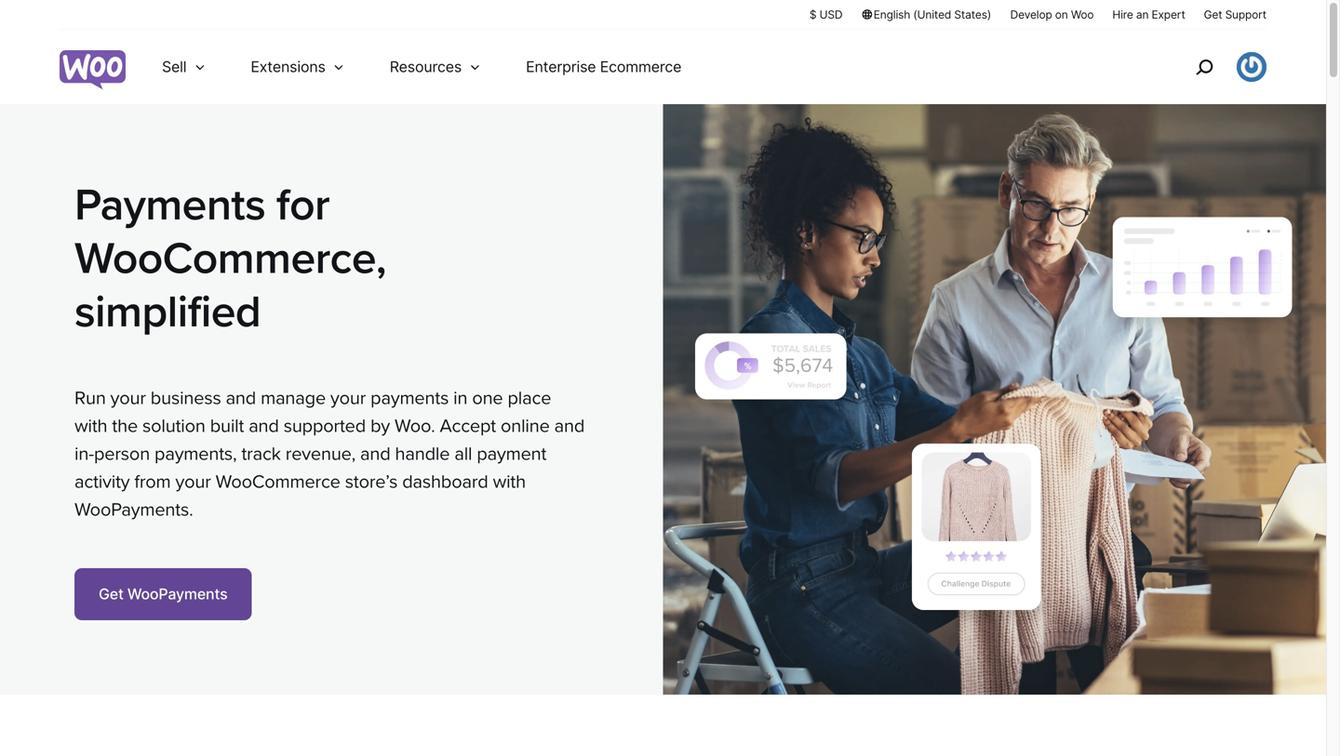 Task type: describe. For each thing, give the bounding box(es) containing it.
get woopayments link
[[74, 569, 252, 621]]

usd
[[820, 8, 843, 21]]

run your business and manage your payments in one place with the solution built and supported by woo. accept online and in-person payments, track revenue, and handle all payment activity from your woocommerce store's dashboard with woopayments.
[[74, 387, 585, 521]]

sell button
[[140, 30, 229, 104]]

activity
[[74, 471, 130, 493]]

woocommerce,
[[74, 232, 386, 286]]

enterprise
[[526, 58, 596, 76]]

enterprise ecommerce link
[[504, 30, 704, 104]]

and right "online"
[[555, 415, 585, 437]]

payment
[[477, 443, 547, 465]]

solution
[[142, 415, 206, 437]]

0 vertical spatial with
[[74, 415, 107, 437]]

and up built
[[226, 387, 256, 409]]

english (united states) button
[[862, 7, 992, 22]]

the
[[112, 415, 138, 437]]

service navigation menu element
[[1156, 37, 1267, 97]]

person
[[94, 443, 150, 465]]

woo
[[1072, 8, 1094, 21]]

extensions button
[[229, 30, 368, 104]]

dashboard
[[402, 471, 488, 493]]

develop on woo link
[[1011, 7, 1094, 22]]

woocommerce
[[216, 471, 341, 493]]

on
[[1056, 8, 1069, 21]]

business
[[151, 387, 221, 409]]

store's
[[345, 471, 398, 493]]

place
[[508, 387, 551, 409]]

built
[[210, 415, 244, 437]]

simplified
[[74, 286, 261, 340]]

in-
[[74, 443, 94, 465]]

hire an expert
[[1113, 8, 1186, 21]]

one
[[472, 387, 503, 409]]

enterprise ecommerce
[[526, 58, 682, 76]]

$
[[810, 8, 817, 21]]

get support link
[[1204, 7, 1267, 22]]

and up track
[[249, 415, 279, 437]]

develop
[[1011, 8, 1053, 21]]

in
[[454, 387, 468, 409]]

1 horizontal spatial with
[[493, 471, 526, 493]]

get for get support
[[1204, 8, 1223, 21]]



Task type: locate. For each thing, give the bounding box(es) containing it.
all
[[455, 443, 472, 465]]

open account menu image
[[1237, 52, 1267, 82]]

support
[[1226, 8, 1267, 21]]

supported
[[284, 415, 366, 437]]

your up supported
[[331, 387, 366, 409]]

and
[[226, 387, 256, 409], [249, 415, 279, 437], [555, 415, 585, 437], [360, 443, 391, 465]]

$ usd
[[810, 8, 843, 21]]

1 horizontal spatial your
[[176, 471, 211, 493]]

get support
[[1204, 8, 1267, 21]]

accept
[[440, 415, 496, 437]]

1 horizontal spatial get
[[1204, 8, 1223, 21]]

online
[[501, 415, 550, 437]]

get woopayments
[[99, 585, 228, 604]]

run
[[74, 387, 106, 409]]

payments for woocommerce, simplified
[[74, 179, 386, 340]]

search image
[[1190, 52, 1220, 82]]

from
[[134, 471, 171, 493]]

payments,
[[155, 443, 237, 465]]

woopayments.
[[74, 499, 193, 521]]

payments
[[371, 387, 449, 409]]

english
[[874, 8, 911, 21]]

0 vertical spatial get
[[1204, 8, 1223, 21]]

resources
[[390, 58, 462, 76]]

your down the payments,
[[176, 471, 211, 493]]

$ usd button
[[810, 7, 843, 22]]

get
[[1204, 8, 1223, 21], [99, 585, 124, 604]]

with down "run"
[[74, 415, 107, 437]]

get for get woopayments
[[99, 585, 124, 604]]

for
[[276, 179, 330, 232]]

english (united states)
[[874, 8, 992, 21]]

ecommerce
[[600, 58, 682, 76]]

get left support
[[1204, 8, 1223, 21]]

extensions
[[251, 58, 326, 76]]

payments
[[74, 179, 266, 232]]

expert
[[1152, 8, 1186, 21]]

with down payment
[[493, 471, 526, 493]]

get inside 'link'
[[99, 585, 124, 604]]

hire
[[1113, 8, 1134, 21]]

0 horizontal spatial get
[[99, 585, 124, 604]]

your up 'the'
[[110, 387, 146, 409]]

2 horizontal spatial your
[[331, 387, 366, 409]]

an
[[1137, 8, 1149, 21]]

develop on woo
[[1011, 8, 1094, 21]]

(united
[[914, 8, 952, 21]]

1 vertical spatial with
[[493, 471, 526, 493]]

hire an expert link
[[1113, 7, 1186, 22]]

revenue,
[[286, 443, 356, 465]]

with
[[74, 415, 107, 437], [493, 471, 526, 493]]

1 vertical spatial get
[[99, 585, 124, 604]]

sell
[[162, 58, 187, 76]]

woopayments
[[127, 585, 228, 604]]

resources button
[[368, 30, 504, 104]]

states)
[[955, 8, 992, 21]]

and up store's
[[360, 443, 391, 465]]

manage
[[261, 387, 326, 409]]

track
[[242, 443, 281, 465]]

handle
[[395, 443, 450, 465]]

your
[[110, 387, 146, 409], [331, 387, 366, 409], [176, 471, 211, 493]]

0 horizontal spatial with
[[74, 415, 107, 437]]

get left "woopayments"
[[99, 585, 124, 604]]

by
[[371, 415, 390, 437]]

woo.
[[395, 415, 435, 437]]

0 horizontal spatial your
[[110, 387, 146, 409]]



Task type: vqa. For each thing, say whether or not it's contained in the screenshot.
Support
yes



